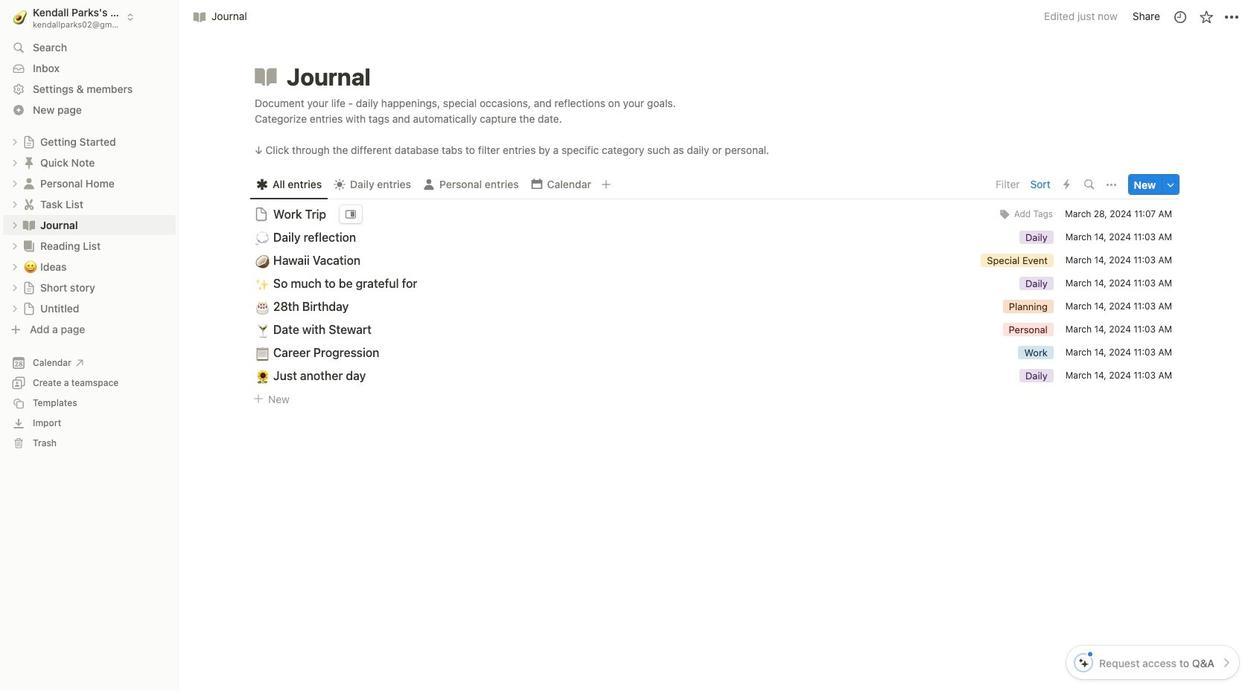 Task type: vqa. For each thing, say whether or not it's contained in the screenshot.
second tab
yes



Task type: describe. For each thing, give the bounding box(es) containing it.
📋 image
[[256, 344, 270, 362]]

open in side peek image
[[346, 210, 356, 220]]

🍸 image
[[256, 321, 270, 339]]

2 open image from the top
[[10, 200, 19, 209]]

1 open image from the top
[[10, 179, 19, 188]]

🌻 image
[[256, 367, 270, 386]]

updates image
[[1172, 9, 1187, 24]]

💭 image
[[256, 228, 270, 247]]

🥑 image
[[13, 8, 27, 26]]

4 open image from the top
[[10, 283, 19, 292]]

😀 image
[[24, 258, 37, 275]]

1 open image from the top
[[10, 137, 19, 146]]

4 open image from the top
[[10, 262, 19, 271]]

favorite image
[[1199, 9, 1213, 24]]

2 open image from the top
[[10, 158, 19, 167]]



Task type: locate. For each thing, give the bounding box(es) containing it.
2 tab from the left
[[328, 175, 417, 195]]

open image
[[10, 137, 19, 146], [10, 158, 19, 167], [10, 242, 19, 251], [10, 283, 19, 292], [10, 304, 19, 313]]

tab list
[[250, 170, 991, 200]]

3 tab from the left
[[417, 175, 525, 195]]

1 tab from the left
[[250, 175, 328, 195]]

create and view automations image
[[1064, 180, 1070, 190]]

tab
[[250, 175, 328, 195], [328, 175, 417, 195], [417, 175, 525, 195], [525, 175, 597, 195]]

4 tab from the left
[[525, 175, 597, 195]]

3 open image from the top
[[10, 242, 19, 251]]

change page icon image
[[252, 63, 279, 90], [22, 135, 36, 149], [22, 155, 36, 170], [22, 176, 36, 191], [22, 197, 36, 212], [22, 218, 36, 233], [22, 239, 36, 254], [22, 281, 36, 295], [22, 302, 36, 315]]

open image
[[10, 179, 19, 188], [10, 200, 19, 209], [10, 221, 19, 230], [10, 262, 19, 271]]

✨ image
[[256, 275, 270, 293]]

🥥 image
[[256, 251, 270, 270]]

3 open image from the top
[[10, 221, 19, 230]]

🎂 image
[[256, 298, 270, 316]]

5 open image from the top
[[10, 304, 19, 313]]



